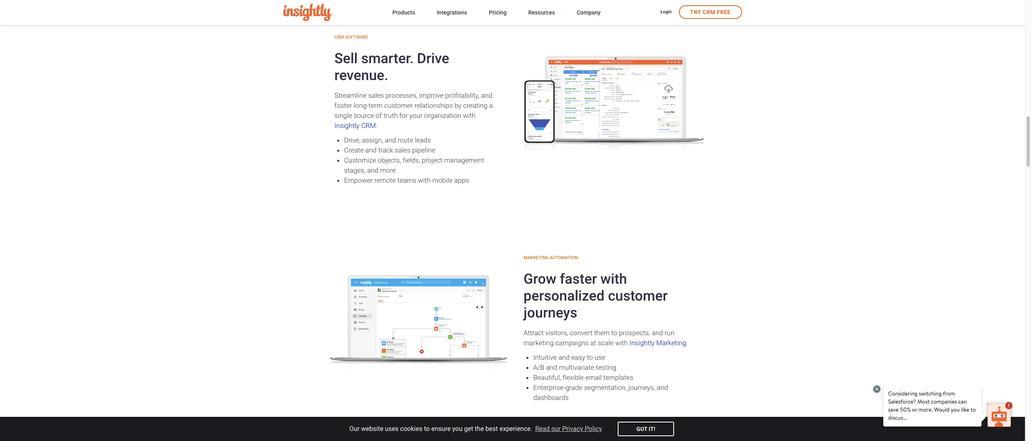 Task type: locate. For each thing, give the bounding box(es) containing it.
1 horizontal spatial customer
[[608, 288, 668, 305]]

for
[[400, 112, 408, 120]]

1 horizontal spatial to
[[587, 354, 593, 362]]

with down creating
[[463, 112, 476, 120]]

crm left software
[[335, 35, 344, 40]]

customer up prospects,
[[608, 288, 668, 305]]

create
[[344, 146, 364, 154]]

to for our
[[424, 425, 430, 433]]

customer inside streamline sales processes, improve profitability, and foster long-term customer relationships by creating a single source of truth for your organization with insightly crm .
[[385, 102, 413, 110]]

flexible
[[563, 374, 584, 382]]

2 vertical spatial to
[[424, 425, 430, 433]]

try crm free button
[[679, 5, 743, 19]]

streamline sales processes, improve profitability, and foster long-term customer relationships by creating a single source of truth for your organization with insightly crm .
[[335, 91, 493, 130]]

to inside intuitive and easy to use a/b and multivariate testing beautiful, flexible email templates enterprise-grade segmentation, journeys, and dashboards
[[587, 354, 593, 362]]

pricing link
[[489, 7, 507, 18]]

got it! button
[[618, 422, 675, 437]]

and left easy
[[559, 354, 570, 362]]

0 vertical spatial customer
[[385, 102, 413, 110]]

sales down route on the top left of the page
[[395, 146, 411, 154]]

a/b
[[534, 364, 545, 372]]

a
[[490, 102, 493, 110]]

1 vertical spatial insightly
[[630, 339, 655, 347]]

with inside grow faster with personalized customer journeys
[[601, 271, 628, 288]]

0 vertical spatial insightly
[[335, 122, 360, 130]]

relationships
[[415, 102, 453, 110]]

marketing up grow
[[524, 255, 549, 261]]

1 horizontal spatial crm
[[362, 122, 376, 130]]

with right scale
[[616, 339, 628, 347]]

login
[[661, 9, 672, 15]]

and inside streamline sales processes, improve profitability, and foster long-term customer relationships by creating a single source of truth for your organization with insightly crm .
[[482, 91, 493, 100]]

products
[[393, 9, 415, 16]]

and inside the attract visitors, convert them to prospects, and run marketing campaigns at scale with
[[652, 329, 664, 337]]

try
[[691, 9, 702, 15]]

insightly marketing .
[[630, 339, 688, 347]]

track
[[379, 146, 393, 154]]

website
[[361, 425, 384, 433]]

0 vertical spatial sales
[[369, 91, 384, 100]]

processes,
[[386, 91, 418, 100]]

term
[[369, 102, 383, 110]]

to left ensure
[[424, 425, 430, 433]]

the
[[475, 425, 484, 433]]

2 vertical spatial crm
[[362, 122, 376, 130]]

crm right 'try'
[[703, 9, 716, 15]]

best
[[486, 425, 498, 433]]

it!
[[649, 426, 656, 433]]

with inside drive, assign, and route leads create and track sales pipeline customize objects, fields, project management stages, and more empower remote teams with mobile apps
[[418, 176, 431, 185]]

1 vertical spatial .
[[687, 339, 688, 347]]

stages,
[[344, 166, 366, 174]]

1 vertical spatial to
[[587, 354, 593, 362]]

and up beautiful,
[[547, 364, 558, 372]]

1 vertical spatial sales
[[395, 146, 411, 154]]

them
[[595, 329, 610, 337]]

to inside the attract visitors, convert them to prospects, and run marketing campaigns at scale with
[[612, 329, 618, 337]]

to left the use on the right bottom of page
[[587, 354, 593, 362]]

cookieconsent dialog
[[0, 417, 1026, 441]]

experience.
[[500, 425, 533, 433]]

0 vertical spatial to
[[612, 329, 618, 337]]

your
[[410, 112, 423, 120]]

with right teams
[[418, 176, 431, 185]]

0 horizontal spatial sales
[[369, 91, 384, 100]]

try crm free
[[691, 9, 731, 15]]

customer down processes,
[[385, 102, 413, 110]]

to
[[612, 329, 618, 337], [587, 354, 593, 362], [424, 425, 430, 433]]

1 horizontal spatial insightly
[[630, 339, 655, 347]]

marketing down run
[[657, 339, 687, 347]]

personalized
[[524, 288, 605, 305]]

got it!
[[637, 426, 656, 433]]

segmentation,
[[585, 384, 627, 392]]

.
[[376, 122, 378, 130], [687, 339, 688, 347]]

attract
[[524, 329, 544, 337]]

automation
[[550, 255, 578, 261]]

0 horizontal spatial customer
[[385, 102, 413, 110]]

visitors,
[[546, 329, 569, 337]]

insightly down single
[[335, 122, 360, 130]]

0 horizontal spatial to
[[424, 425, 430, 433]]

and left more at the top left of the page
[[367, 166, 379, 174]]

streamline
[[335, 91, 367, 100]]

login link
[[661, 9, 672, 16]]

0 vertical spatial crm
[[703, 9, 716, 15]]

0 horizontal spatial crm
[[335, 35, 344, 40]]

0 horizontal spatial .
[[376, 122, 378, 130]]

1 horizontal spatial sales
[[395, 146, 411, 154]]

truth
[[384, 112, 398, 120]]

leads
[[415, 136, 431, 144]]

get
[[464, 425, 474, 433]]

creating
[[464, 102, 488, 110]]

with right faster
[[601, 271, 628, 288]]

sales up term
[[369, 91, 384, 100]]

to right them
[[612, 329, 618, 337]]

campaigns
[[556, 339, 589, 347]]

privacy
[[563, 425, 584, 433]]

2 horizontal spatial to
[[612, 329, 618, 337]]

and
[[482, 91, 493, 100], [385, 136, 396, 144], [366, 146, 377, 154], [367, 166, 379, 174], [652, 329, 664, 337], [559, 354, 570, 362], [547, 364, 558, 372], [657, 384, 669, 392]]

0 horizontal spatial marketing
[[524, 255, 549, 261]]

assign,
[[362, 136, 383, 144]]

marketing
[[524, 255, 549, 261], [657, 339, 687, 347]]

sales
[[369, 91, 384, 100], [395, 146, 411, 154]]

drive,
[[344, 136, 361, 144]]

0 vertical spatial .
[[376, 122, 378, 130]]

1 vertical spatial crm
[[335, 35, 344, 40]]

management
[[444, 156, 485, 164]]

to inside cookieconsent 'dialog'
[[424, 425, 430, 433]]

and right journeys,
[[657, 384, 669, 392]]

customer
[[385, 102, 413, 110], [608, 288, 668, 305]]

with
[[463, 112, 476, 120], [418, 176, 431, 185], [601, 271, 628, 288], [616, 339, 628, 347]]

insightly logo link
[[283, 4, 380, 21]]

long-
[[354, 102, 369, 110]]

crm down source
[[362, 122, 376, 130]]

to for with
[[612, 329, 618, 337]]

1 horizontal spatial marketing
[[657, 339, 687, 347]]

and up insightly marketing link
[[652, 329, 664, 337]]

more
[[380, 166, 396, 174]]

marketing automation
[[524, 255, 578, 261]]

read our privacy policy button
[[534, 423, 604, 435]]

2 horizontal spatial crm
[[703, 9, 716, 15]]

sales inside streamline sales processes, improve profitability, and foster long-term customer relationships by creating a single source of truth for your organization with insightly crm .
[[369, 91, 384, 100]]

company
[[577, 9, 601, 16]]

foster
[[335, 102, 352, 110]]

0 horizontal spatial insightly
[[335, 122, 360, 130]]

1 vertical spatial customer
[[608, 288, 668, 305]]

testing
[[596, 364, 617, 372]]

remote
[[375, 176, 396, 185]]

you
[[453, 425, 463, 433]]

and up a
[[482, 91, 493, 100]]

insightly down prospects,
[[630, 339, 655, 347]]

profitability,
[[446, 91, 480, 100]]



Task type: describe. For each thing, give the bounding box(es) containing it.
insightly marketing link
[[630, 339, 687, 347]]

company link
[[577, 7, 601, 18]]

faster
[[560, 271, 597, 288]]

crm inside streamline sales processes, improve profitability, and foster long-term customer relationships by creating a single source of truth for your organization with insightly crm .
[[362, 122, 376, 130]]

improve
[[420, 91, 444, 100]]

got
[[637, 426, 648, 433]]

read
[[536, 425, 550, 433]]

1 horizontal spatial .
[[687, 339, 688, 347]]

apps
[[455, 176, 469, 185]]

teams
[[398, 176, 417, 185]]

revenue.
[[335, 67, 389, 84]]

with inside the attract visitors, convert them to prospects, and run marketing campaigns at scale with
[[616, 339, 628, 347]]

sell
[[335, 50, 358, 67]]

convert
[[570, 329, 593, 337]]

mobile
[[433, 176, 453, 185]]

sell smarter. drive revenue.
[[335, 50, 450, 84]]

0 vertical spatial marketing
[[524, 255, 549, 261]]

fields,
[[403, 156, 420, 164]]

project
[[422, 156, 443, 164]]

resources
[[529, 9, 555, 16]]

our website uses cookies to ensure you get the best experience. read our privacy policy
[[350, 425, 602, 433]]

marketing
[[524, 339, 554, 347]]

journeys
[[524, 305, 578, 321]]

empower
[[344, 176, 373, 185]]

and down assign,
[[366, 146, 377, 154]]

use
[[595, 354, 606, 362]]

dashboards
[[534, 394, 569, 402]]

pricing
[[489, 9, 507, 16]]

drive, assign, and route leads create and track sales pipeline customize objects, fields, project management stages, and more empower remote teams with mobile apps
[[344, 136, 485, 185]]

single
[[335, 112, 352, 120]]

intuitive
[[534, 354, 557, 362]]

enterprise-
[[534, 384, 566, 392]]

crm software
[[335, 35, 368, 40]]

1 vertical spatial marketing
[[657, 339, 687, 347]]

integrations link
[[437, 7, 468, 18]]

organization
[[425, 112, 462, 120]]

templates
[[604, 374, 634, 382]]

drive
[[417, 50, 450, 67]]

uses
[[385, 425, 399, 433]]

integrations
[[437, 9, 468, 16]]

insightly inside streamline sales processes, improve profitability, and foster long-term customer relationships by creating a single source of truth for your organization with insightly crm .
[[335, 122, 360, 130]]

of
[[376, 112, 382, 120]]

smarter.
[[361, 50, 414, 67]]

journeys,
[[629, 384, 656, 392]]

run
[[665, 329, 675, 337]]

beautiful,
[[534, 374, 561, 382]]

crm kanban2 homepage laptop phone image
[[524, 56, 705, 152]]

multivariate
[[559, 364, 595, 372]]

scale
[[598, 339, 614, 347]]

sales inside drive, assign, and route leads create and track sales pipeline customize objects, fields, project management stages, and more empower remote teams with mobile apps
[[395, 146, 411, 154]]

objects,
[[378, 156, 401, 164]]

insightly logo image
[[283, 4, 332, 21]]

source
[[354, 112, 374, 120]]

customize
[[344, 156, 376, 164]]

pipeline
[[412, 146, 436, 154]]

with inside streamline sales processes, improve profitability, and foster long-term customer relationships by creating a single source of truth for your organization with insightly crm .
[[463, 112, 476, 120]]

by
[[455, 102, 462, 110]]

grade
[[566, 384, 583, 392]]

policy
[[585, 425, 602, 433]]

intuitive and easy to use a/b and multivariate testing beautiful, flexible email templates enterprise-grade segmentation, journeys, and dashboards
[[534, 354, 669, 402]]

. inside streamline sales processes, improve profitability, and foster long-term customer relationships by creating a single source of truth for your organization with insightly crm .
[[376, 122, 378, 130]]

grow
[[524, 271, 557, 288]]

email
[[586, 374, 602, 382]]

at
[[591, 339, 597, 347]]

our
[[552, 425, 561, 433]]

crm inside "button"
[[703, 9, 716, 15]]

route
[[398, 136, 414, 144]]

customer inside grow faster with personalized customer journeys
[[608, 288, 668, 305]]

ensure
[[432, 425, 451, 433]]

grow faster with personalized customer journeys
[[524, 271, 668, 321]]

products link
[[393, 7, 415, 18]]

and up track
[[385, 136, 396, 144]]

insightly crm link
[[335, 122, 376, 130]]

marketing homepage laptop image
[[327, 275, 508, 372]]

attract visitors, convert them to prospects, and run marketing campaigns at scale with
[[524, 329, 675, 347]]



Task type: vqa. For each thing, say whether or not it's contained in the screenshot.
Login at the right top
yes



